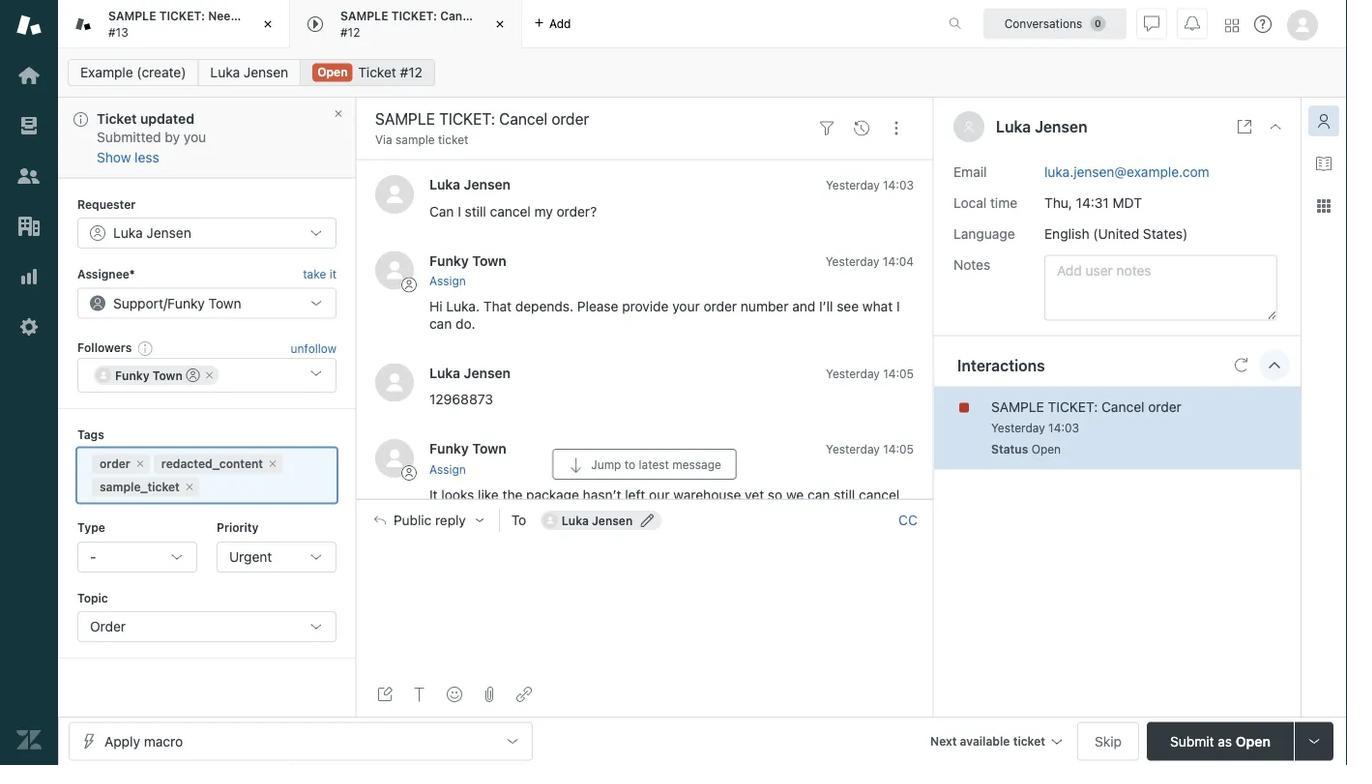 Task type: locate. For each thing, give the bounding box(es) containing it.
luka
[[210, 64, 240, 80], [997, 118, 1031, 136], [430, 176, 461, 192], [113, 225, 143, 241], [430, 364, 461, 380], [562, 514, 589, 527]]

get started image
[[16, 63, 42, 88]]

can inside it looks like the package hasn't left our warehouse yet so we can still cancel it. would you like me to do that for you?
[[808, 486, 830, 502]]

1 horizontal spatial 14:03
[[1049, 421, 1080, 435]]

main element
[[0, 0, 58, 765]]

i right can
[[458, 203, 461, 219]]

0 vertical spatial assign
[[430, 274, 466, 288]]

Subject field
[[372, 107, 806, 131]]

alert
[[58, 98, 356, 178]]

yesterday 14:05 for 12968873
[[826, 366, 914, 380]]

zendesk support image
[[16, 13, 42, 38]]

1 vertical spatial 14:05
[[883, 442, 914, 456]]

jensen up can i still cancel my order?
[[464, 176, 511, 192]]

luka jensen down requester
[[113, 225, 191, 241]]

luka right luka.jensen@example.com icon
[[562, 514, 589, 527]]

funky up hi
[[430, 252, 469, 268]]

0 vertical spatial funky town link
[[430, 252, 507, 268]]

1 vertical spatial can
[[808, 486, 830, 502]]

yesterday up see
[[826, 254, 880, 267]]

urgent
[[229, 548, 272, 564]]

left
[[625, 486, 646, 502]]

like down the
[[514, 504, 535, 520]]

ticket: inside sample ticket: cancel order #12
[[392, 9, 437, 23]]

like
[[478, 486, 499, 502], [514, 504, 535, 520]]

funky town assign up luka.
[[430, 252, 507, 288]]

0 horizontal spatial #12
[[341, 25, 360, 39]]

14:05 down what
[[883, 366, 914, 380]]

ticket for next available ticket
[[1014, 735, 1046, 748]]

yesterday down events image
[[826, 178, 880, 191]]

luka jensen link up 12968873
[[430, 364, 511, 380]]

can right "we"
[[808, 486, 830, 502]]

less down submitted at the top of the page
[[135, 149, 159, 165]]

#12 down ordered
[[341, 25, 360, 39]]

1 tab from the left
[[58, 0, 375, 48]]

please
[[577, 298, 619, 314]]

avatar image up the public
[[375, 439, 414, 478]]

2 tab from the left
[[290, 0, 522, 48]]

2 horizontal spatial ticket:
[[1048, 399, 1098, 415]]

cancel
[[440, 9, 479, 23], [1102, 399, 1145, 415]]

1 horizontal spatial remove image
[[184, 481, 195, 492]]

followers element
[[77, 357, 337, 392]]

1 vertical spatial funky town assign
[[430, 440, 507, 476]]

1 vertical spatial i
[[897, 298, 900, 314]]

take
[[303, 267, 326, 280]]

yesterday up the 'status'
[[992, 421, 1046, 435]]

1 vertical spatial #12
[[400, 64, 423, 80]]

add button
[[522, 0, 583, 47]]

ticket right available
[[1014, 735, 1046, 748]]

remove image up the sample_ticket
[[134, 458, 146, 469]]

0 horizontal spatial less
[[135, 149, 159, 165]]

1 vertical spatial like
[[514, 504, 535, 520]]

yesterday 14:05 down yesterday 14:05 text field
[[826, 442, 914, 456]]

cancel
[[490, 203, 531, 219], [859, 486, 900, 502]]

yesterday 14:03 text field down events image
[[826, 178, 914, 191]]

2 horizontal spatial remove image
[[204, 369, 215, 381]]

1 vertical spatial cancel
[[1102, 399, 1145, 415]]

0 horizontal spatial close image
[[258, 15, 278, 34]]

Yesterday 14:03 text field
[[826, 178, 914, 191], [992, 421, 1080, 435]]

yesterday 14:05
[[826, 366, 914, 380], [826, 442, 914, 456]]

1 horizontal spatial you
[[488, 504, 511, 520]]

you left to
[[488, 504, 511, 520]]

ticket up submitted at the top of the page
[[97, 111, 137, 127]]

0 vertical spatial funky town assign
[[430, 252, 507, 288]]

still
[[465, 203, 486, 219], [834, 486, 856, 502]]

0 horizontal spatial ticket
[[438, 133, 469, 147]]

Public reply composer text field
[[366, 541, 925, 582]]

close image for less
[[258, 15, 278, 34]]

luka jensen up "thu,"
[[997, 118, 1088, 136]]

0 vertical spatial ticket
[[438, 133, 469, 147]]

1 funky town link from the top
[[430, 252, 507, 268]]

me
[[539, 504, 558, 520]]

funky right "funkytownclown1@gmail.com" "icon"
[[115, 368, 150, 382]]

0 horizontal spatial cancel
[[490, 203, 531, 219]]

support / funky town
[[113, 295, 241, 311]]

1 horizontal spatial ticket
[[1014, 735, 1046, 748]]

less inside sample ticket: need less items than ordered #13
[[241, 9, 264, 23]]

less
[[241, 9, 264, 23], [135, 149, 159, 165]]

ticket: inside sample ticket: cancel order yesterday 14:03 status open
[[1048, 399, 1098, 415]]

funky town assign
[[430, 252, 507, 288], [430, 440, 507, 476]]

unfollow button
[[291, 339, 337, 356]]

2 vertical spatial remove image
[[184, 481, 195, 492]]

to right jump
[[625, 458, 636, 471]]

1 vertical spatial yesterday 14:05
[[826, 442, 914, 456]]

0 horizontal spatial you
[[184, 129, 206, 145]]

submit as open
[[1171, 733, 1271, 749]]

tab up (create) at the top
[[58, 0, 375, 48]]

2 horizontal spatial sample
[[992, 399, 1045, 415]]

cancel left "my" on the top left of page
[[490, 203, 531, 219]]

tab containing sample ticket: need less items than ordered
[[58, 0, 375, 48]]

order
[[483, 9, 513, 23], [704, 298, 737, 314], [1149, 399, 1182, 415], [100, 457, 130, 470]]

(united
[[1094, 225, 1140, 241]]

alert containing ticket updated
[[58, 98, 356, 178]]

close image
[[258, 15, 278, 34], [491, 15, 510, 34], [1268, 119, 1284, 134]]

hi luka. that depends. please provide your order number and i'll see what i can do.
[[430, 298, 904, 331]]

ticket: for sample ticket: cancel order #12
[[392, 9, 437, 23]]

1 14:05 from the top
[[883, 366, 914, 380]]

1 horizontal spatial ticket:
[[392, 9, 437, 23]]

skip
[[1095, 733, 1122, 749]]

0 vertical spatial can
[[430, 315, 452, 331]]

user image
[[964, 121, 975, 133], [965, 122, 973, 132]]

funky town option
[[94, 365, 219, 385]]

1 horizontal spatial cancel
[[1102, 399, 1145, 415]]

sample right than
[[341, 9, 388, 23]]

town up that
[[473, 252, 507, 268]]

english (united states)
[[1045, 225, 1188, 241]]

0 horizontal spatial i
[[458, 203, 461, 219]]

yesterday 14:03 text field up the 'status'
[[992, 421, 1080, 435]]

2 assign button from the top
[[430, 461, 466, 478]]

public reply
[[394, 512, 466, 528]]

avatar image right the it on the left top of page
[[375, 250, 414, 289]]

0 horizontal spatial to
[[562, 504, 574, 520]]

cc button
[[899, 512, 918, 529]]

less right need on the left of page
[[241, 9, 264, 23]]

1 vertical spatial remove image
[[134, 458, 146, 469]]

conversations
[[1005, 17, 1083, 30]]

yesterday for 12968873
[[826, 366, 880, 380]]

town
[[473, 252, 507, 268], [209, 295, 241, 311], [153, 368, 183, 382], [473, 440, 507, 456]]

funky town link for looks
[[430, 440, 507, 456]]

that
[[484, 298, 512, 314]]

ticket inside the secondary element
[[358, 64, 396, 80]]

0 vertical spatial ticket
[[358, 64, 396, 80]]

apps image
[[1317, 198, 1332, 214]]

0 horizontal spatial ticket
[[97, 111, 137, 127]]

1 horizontal spatial close image
[[491, 15, 510, 34]]

assign button up looks
[[430, 461, 466, 478]]

1 horizontal spatial like
[[514, 504, 535, 520]]

luka jensen down sample ticket: need less items than ordered #13
[[210, 64, 288, 80]]

would
[[445, 504, 484, 520]]

zendesk image
[[16, 728, 42, 753]]

warehouse
[[674, 486, 741, 502]]

14:05 up cc
[[883, 442, 914, 456]]

assign up looks
[[430, 462, 466, 476]]

ticket right sample
[[438, 133, 469, 147]]

luka inside requester element
[[113, 225, 143, 241]]

1 horizontal spatial yesterday 14:03 text field
[[992, 421, 1080, 435]]

avatar image left 12968873
[[375, 363, 414, 402]]

jensen down sample ticket: need less items than ordered #13
[[244, 64, 288, 80]]

funkytownclown1@gmail.com image
[[96, 367, 111, 383]]

ticket inside ticket updated submitted by you show less
[[97, 111, 137, 127]]

1 vertical spatial 14:03
[[1049, 421, 1080, 435]]

luka down sample ticket: need less items than ordered #13
[[210, 64, 240, 80]]

available
[[960, 735, 1010, 748]]

depends.
[[516, 298, 574, 314]]

0 vertical spatial cancel
[[490, 203, 531, 219]]

1 vertical spatial luka jensen link
[[430, 176, 511, 192]]

open inside sample ticket: cancel order yesterday 14:03 status open
[[1032, 443, 1061, 456]]

0 horizontal spatial sample
[[108, 9, 156, 23]]

0 vertical spatial cancel
[[440, 9, 479, 23]]

can down hi
[[430, 315, 452, 331]]

jensen up "thu,"
[[1035, 118, 1088, 136]]

cancel inside sample ticket: cancel order yesterday 14:03 status open
[[1102, 399, 1145, 415]]

still right can
[[465, 203, 486, 219]]

0 vertical spatial remove image
[[204, 369, 215, 381]]

yesterday inside sample ticket: cancel order yesterday 14:03 status open
[[992, 421, 1046, 435]]

close image right need on the left of page
[[258, 15, 278, 34]]

0 vertical spatial still
[[465, 203, 486, 219]]

you right by
[[184, 129, 206, 145]]

urgent button
[[217, 541, 337, 572]]

1 vertical spatial ticket
[[1014, 735, 1046, 748]]

0 vertical spatial assign button
[[430, 272, 466, 289]]

i inside 'hi luka. that depends. please provide your order number and i'll see what i can do.'
[[897, 298, 900, 314]]

#12 down sample ticket: cancel order #12
[[400, 64, 423, 80]]

mdt
[[1113, 195, 1143, 210]]

sample up '#13'
[[108, 9, 156, 23]]

add attachment image
[[482, 687, 497, 702]]

funky inside funky town option
[[115, 368, 150, 382]]

sample inside sample ticket: cancel order yesterday 14:03 status open
[[992, 399, 1045, 415]]

close image left add dropdown button
[[491, 15, 510, 34]]

1 horizontal spatial ticket
[[358, 64, 396, 80]]

yesterday down yesterday 14:05 text field
[[826, 442, 880, 456]]

town inside option
[[153, 368, 183, 382]]

1 vertical spatial open
[[1032, 443, 1061, 456]]

yesterday down see
[[826, 366, 880, 380]]

14:05
[[883, 366, 914, 380], [883, 442, 914, 456]]

1 assign button from the top
[[430, 272, 466, 289]]

avatar image
[[375, 175, 414, 213], [375, 250, 414, 289], [375, 363, 414, 402], [375, 439, 414, 478]]

1 horizontal spatial open
[[1032, 443, 1061, 456]]

ticket for via sample ticket
[[438, 133, 469, 147]]

4 avatar image from the top
[[375, 439, 414, 478]]

ticket inside popup button
[[1014, 735, 1046, 748]]

jensen up /
[[146, 225, 191, 241]]

14:31
[[1076, 195, 1109, 210]]

#13
[[108, 25, 128, 39]]

priority
[[217, 520, 259, 534]]

1 horizontal spatial to
[[625, 458, 636, 471]]

organizations image
[[16, 214, 42, 239]]

to inside "button"
[[625, 458, 636, 471]]

yesterday 14:05 for it looks like the package hasn't left our warehouse yet so we can still cancel it. would you like me to do that for you?
[[826, 442, 914, 456]]

it
[[330, 267, 337, 280]]

0 horizontal spatial 14:03
[[883, 178, 914, 191]]

2 vertical spatial luka jensen link
[[430, 364, 511, 380]]

0 vertical spatial 14:03
[[883, 178, 914, 191]]

secondary element
[[58, 53, 1348, 92]]

3 avatar image from the top
[[375, 363, 414, 402]]

ticket
[[358, 64, 396, 80], [97, 111, 137, 127]]

cancel inside it looks like the package hasn't left our warehouse yet so we can still cancel it. would you like me to do that for you?
[[859, 486, 900, 502]]

ticket down ordered
[[358, 64, 396, 80]]

avatar image left can
[[375, 175, 414, 213]]

0 vertical spatial luka jensen link
[[198, 59, 301, 86]]

that
[[598, 504, 622, 520]]

knowledge image
[[1317, 156, 1332, 171]]

open up close ticket collision notification image
[[317, 65, 348, 79]]

cancel inside sample ticket: cancel order #12
[[440, 9, 479, 23]]

1 horizontal spatial sample
[[341, 9, 388, 23]]

thu, 14:31 mdt
[[1045, 195, 1143, 210]]

to
[[625, 458, 636, 471], [562, 504, 574, 520]]

yesterday 14:05 down what
[[826, 366, 914, 380]]

0 vertical spatial yesterday 14:05
[[826, 366, 914, 380]]

tab up the ticket #12
[[290, 0, 522, 48]]

i'll
[[820, 298, 833, 314]]

ticket: inside sample ticket: need less items than ordered #13
[[159, 9, 205, 23]]

0 horizontal spatial can
[[430, 315, 452, 331]]

email
[[954, 164, 987, 180]]

remove image
[[204, 369, 215, 381], [134, 458, 146, 469], [184, 481, 195, 492]]

-
[[90, 548, 96, 564]]

open right the 'status'
[[1032, 443, 1061, 456]]

luka up time
[[997, 118, 1031, 136]]

open right as
[[1236, 733, 1271, 749]]

luka jensen inside requester element
[[113, 225, 191, 241]]

less inside ticket updated submitted by you show less
[[135, 149, 159, 165]]

customers image
[[16, 164, 42, 189]]

luka jensen link
[[198, 59, 301, 86], [430, 176, 511, 192], [430, 364, 511, 380]]

interactions
[[958, 356, 1045, 374]]

remove image right user is an agent icon in the left of the page
[[204, 369, 215, 381]]

i right what
[[897, 298, 900, 314]]

1 horizontal spatial can
[[808, 486, 830, 502]]

unfollow
[[291, 341, 337, 354]]

0 vertical spatial you
[[184, 129, 206, 145]]

1 horizontal spatial i
[[897, 298, 900, 314]]

can
[[430, 203, 454, 219]]

yesterday for hi luka. that depends. please provide your order number and i'll see what i can do.
[[826, 254, 880, 267]]

2 funky town link from the top
[[430, 440, 507, 456]]

topic element
[[77, 611, 337, 642]]

sample inside sample ticket: cancel order #12
[[341, 9, 388, 23]]

14:05 for it looks like the package hasn't left our warehouse yet so we can still cancel it. would you like me to do that for you?
[[883, 442, 914, 456]]

topic
[[77, 590, 108, 604]]

1 horizontal spatial cancel
[[859, 486, 900, 502]]

ticket #12
[[358, 64, 423, 80]]

cancel for sample ticket: cancel order yesterday 14:03 status open
[[1102, 399, 1145, 415]]

1 vertical spatial to
[[562, 504, 574, 520]]

luka jensen link up can
[[430, 176, 511, 192]]

assign up hi
[[430, 274, 466, 288]]

assign button for luka.
[[430, 272, 466, 289]]

1 vertical spatial cancel
[[859, 486, 900, 502]]

ticket: for sample ticket: need less items than ordered #13
[[159, 9, 205, 23]]

order?
[[557, 203, 597, 219]]

cc
[[899, 512, 918, 528]]

0 horizontal spatial like
[[478, 486, 499, 502]]

2 14:05 from the top
[[883, 442, 914, 456]]

notifications image
[[1185, 16, 1201, 31]]

funky town assign up looks
[[430, 440, 507, 476]]

example (create) button
[[68, 59, 199, 86]]

1 vertical spatial assign button
[[430, 461, 466, 478]]

my
[[535, 203, 553, 219]]

funky right support
[[167, 295, 205, 311]]

jensen
[[244, 64, 288, 80], [1035, 118, 1088, 136], [464, 176, 511, 192], [146, 225, 191, 241], [464, 364, 511, 380], [592, 514, 633, 527]]

funky
[[430, 252, 469, 268], [167, 295, 205, 311], [115, 368, 150, 382], [430, 440, 469, 456]]

1 horizontal spatial still
[[834, 486, 856, 502]]

2 funky town assign from the top
[[430, 440, 507, 476]]

luka down requester
[[113, 225, 143, 241]]

like left the
[[478, 486, 499, 502]]

town up the
[[473, 440, 507, 456]]

1 yesterday 14:05 from the top
[[826, 366, 914, 380]]

close image right view more details image
[[1268, 119, 1284, 134]]

1 horizontal spatial #12
[[400, 64, 423, 80]]

town left user is an agent icon in the left of the page
[[153, 368, 183, 382]]

it
[[430, 486, 438, 502]]

0 vertical spatial open
[[317, 65, 348, 79]]

2 horizontal spatial open
[[1236, 733, 1271, 749]]

0 horizontal spatial cancel
[[440, 9, 479, 23]]

1 vertical spatial funky town link
[[430, 440, 507, 456]]

2 avatar image from the top
[[375, 250, 414, 289]]

items
[[267, 9, 298, 23]]

#12
[[341, 25, 360, 39], [400, 64, 423, 80]]

views image
[[16, 113, 42, 138]]

to left do
[[562, 504, 574, 520]]

funky town link up luka.
[[430, 252, 507, 268]]

1 vertical spatial you
[[488, 504, 511, 520]]

message
[[673, 458, 722, 471]]

0 horizontal spatial open
[[317, 65, 348, 79]]

still right "we"
[[834, 486, 856, 502]]

1 funky town assign from the top
[[430, 252, 507, 288]]

funky town assign for looks
[[430, 440, 507, 476]]

1 vertical spatial ticket
[[97, 111, 137, 127]]

1 vertical spatial less
[[135, 149, 159, 165]]

cancel up cc
[[859, 486, 900, 502]]

you inside ticket updated submitted by you show less
[[184, 129, 206, 145]]

assign button up hi
[[430, 272, 466, 289]]

0 horizontal spatial yesterday 14:03 text field
[[826, 178, 914, 191]]

luka jensen link down sample ticket: need less items than ordered #13
[[198, 59, 301, 86]]

#12 inside sample ticket: cancel order #12
[[341, 25, 360, 39]]

2 assign from the top
[[430, 462, 466, 476]]

town inside assignee* element
[[209, 295, 241, 311]]

0 horizontal spatial ticket:
[[159, 9, 205, 23]]

1 vertical spatial assign
[[430, 462, 466, 476]]

0 vertical spatial to
[[625, 458, 636, 471]]

support
[[113, 295, 163, 311]]

2 yesterday 14:05 from the top
[[826, 442, 914, 456]]

0 horizontal spatial still
[[465, 203, 486, 219]]

sample ticket: cancel order yesterday 14:03 status open
[[992, 399, 1182, 456]]

type
[[77, 520, 105, 534]]

sample up the 'status'
[[992, 399, 1045, 415]]

1 horizontal spatial less
[[241, 9, 264, 23]]

funky town link up looks
[[430, 440, 507, 456]]

cancel for sample ticket: cancel order #12
[[440, 9, 479, 23]]

town right /
[[209, 295, 241, 311]]

0 vertical spatial less
[[241, 9, 264, 23]]

tab
[[58, 0, 375, 48], [290, 0, 522, 48]]

0 vertical spatial 14:05
[[883, 366, 914, 380]]

assign button
[[430, 272, 466, 289], [430, 461, 466, 478]]

0 horizontal spatial remove image
[[134, 458, 146, 469]]

jensen inside requester element
[[146, 225, 191, 241]]

assign for luka.
[[430, 274, 466, 288]]

1 assign from the top
[[430, 274, 466, 288]]

luka jensen up can
[[430, 176, 511, 192]]

view more details image
[[1237, 119, 1253, 134]]

1 vertical spatial still
[[834, 486, 856, 502]]

via
[[375, 133, 392, 147]]

order
[[90, 618, 126, 634]]

0 vertical spatial #12
[[341, 25, 360, 39]]

insert emojis image
[[447, 687, 462, 702]]

can
[[430, 315, 452, 331], [808, 486, 830, 502]]

remove image down redacted_content
[[184, 481, 195, 492]]

sample inside sample ticket: need less items than ordered #13
[[108, 9, 156, 23]]

yet
[[745, 486, 764, 502]]

i
[[458, 203, 461, 219], [897, 298, 900, 314]]



Task type: describe. For each thing, give the bounding box(es) containing it.
sample for sample ticket: need less items than ordered #13
[[108, 9, 156, 23]]

looks
[[441, 486, 474, 502]]

our
[[649, 486, 670, 502]]

zendesk products image
[[1226, 19, 1239, 32]]

funky up looks
[[430, 440, 469, 456]]

events image
[[854, 121, 870, 136]]

time
[[991, 195, 1018, 210]]

hasn't
[[583, 486, 622, 502]]

remove image for sample_ticket
[[184, 481, 195, 492]]

14:03 inside conversationlabel log
[[883, 178, 914, 191]]

order inside 'hi luka. that depends. please provide your order number and i'll see what i can do.'
[[704, 298, 737, 314]]

close image for order
[[491, 15, 510, 34]]

(create)
[[137, 64, 186, 80]]

1 avatar image from the top
[[375, 175, 414, 213]]

tags
[[77, 427, 104, 441]]

funky town
[[115, 368, 183, 382]]

sample ticket: cancel order #12
[[341, 9, 513, 39]]

0 vertical spatial i
[[458, 203, 461, 219]]

submitted
[[97, 129, 161, 145]]

tab containing sample ticket: cancel order
[[290, 0, 522, 48]]

tabs tab list
[[58, 0, 929, 48]]

yesterday for it looks like the package hasn't left our warehouse yet so we can still cancel it. would you like me to do that for you?
[[826, 442, 880, 456]]

button displays agent's chat status as invisible. image
[[1145, 16, 1160, 31]]

14:05 for 12968873
[[883, 366, 914, 380]]

luka.jensen@example.com image
[[543, 513, 558, 528]]

jensen inside the secondary element
[[244, 64, 288, 80]]

edit user image
[[641, 514, 654, 527]]

still inside it looks like the package hasn't left our warehouse yet so we can still cancel it. would you like me to do that for you?
[[834, 486, 856, 502]]

luka jensen up 12968873
[[430, 364, 511, 380]]

funky town assign for luka.
[[430, 252, 507, 288]]

do
[[578, 504, 594, 520]]

local time
[[954, 195, 1018, 210]]

funky inside assignee* element
[[167, 295, 205, 311]]

to inside it looks like the package hasn't left our warehouse yet so we can still cancel it. would you like me to do that for you?
[[562, 504, 574, 520]]

luka.
[[446, 298, 480, 314]]

luka jensen inside the secondary element
[[210, 64, 288, 80]]

need
[[208, 9, 238, 23]]

apply
[[104, 733, 140, 749]]

as
[[1218, 733, 1233, 749]]

requester
[[77, 197, 136, 210]]

luka jensen link for can i still cancel my order?
[[430, 176, 511, 192]]

luka up can
[[430, 176, 461, 192]]

luka jensen link for 12968873
[[430, 364, 511, 380]]

draft mode image
[[377, 687, 393, 702]]

requester element
[[77, 217, 337, 248]]

remove image for order
[[134, 458, 146, 469]]

hide composer image
[[637, 492, 653, 507]]

remove image
[[267, 458, 279, 469]]

sample for sample ticket: cancel order #12
[[341, 9, 388, 23]]

via sample ticket
[[375, 133, 469, 147]]

redacted_content
[[161, 457, 263, 470]]

0 vertical spatial like
[[478, 486, 499, 502]]

14:04
[[883, 254, 914, 267]]

local
[[954, 195, 987, 210]]

can inside 'hi luka. that depends. please provide your order number and i'll see what i can do.'
[[430, 315, 452, 331]]

so
[[768, 486, 783, 502]]

#12 inside the secondary element
[[400, 64, 423, 80]]

funky town link for luka.
[[430, 252, 507, 268]]

jensen down hasn't
[[592, 514, 633, 527]]

/
[[163, 295, 167, 311]]

status
[[992, 443, 1029, 456]]

next available ticket
[[931, 735, 1046, 748]]

reply
[[435, 512, 466, 528]]

12968873
[[430, 391, 493, 407]]

what
[[863, 298, 893, 314]]

luka up 12968873
[[430, 364, 461, 380]]

can i still cancel my order?
[[430, 203, 597, 219]]

package
[[526, 486, 579, 502]]

filter image
[[819, 121, 835, 136]]

format text image
[[412, 687, 428, 702]]

assignee* element
[[77, 287, 337, 318]]

you inside it looks like the package hasn't left our warehouse yet so we can still cancel it. would you like me to do that for you?
[[488, 504, 511, 520]]

sample for sample ticket: cancel order yesterday 14:03 status open
[[992, 399, 1045, 415]]

conversationlabel log
[[356, 159, 934, 536]]

sample ticket: need less items than ordered #13
[[108, 9, 375, 39]]

for
[[626, 504, 643, 520]]

yesterday 14:03
[[826, 178, 914, 191]]

luka jensen link inside the secondary element
[[198, 59, 301, 86]]

states)
[[1144, 225, 1188, 241]]

assign for looks
[[430, 462, 466, 476]]

conversations button
[[984, 8, 1127, 39]]

info on adding followers image
[[138, 340, 153, 355]]

take it button
[[303, 264, 337, 284]]

and
[[793, 298, 816, 314]]

do.
[[456, 315, 476, 331]]

see
[[837, 298, 859, 314]]

Yesterday 14:05 text field
[[826, 442, 914, 456]]

next available ticket button
[[922, 722, 1070, 764]]

thu,
[[1045, 195, 1073, 210]]

number
[[741, 298, 789, 314]]

to
[[512, 512, 527, 528]]

sample_ticket
[[100, 480, 180, 493]]

by
[[165, 129, 180, 145]]

assignee*
[[77, 267, 135, 280]]

luka inside luka jensen link
[[210, 64, 240, 80]]

next
[[931, 735, 957, 748]]

open inside the secondary element
[[317, 65, 348, 79]]

close ticket collision notification image
[[333, 108, 344, 119]]

get help image
[[1255, 15, 1272, 33]]

ticket actions image
[[889, 121, 905, 136]]

user is an agent image
[[186, 368, 200, 382]]

14:03 inside sample ticket: cancel order yesterday 14:03 status open
[[1049, 421, 1080, 435]]

Yesterday 14:05 text field
[[826, 366, 914, 380]]

add link (cmd k) image
[[517, 687, 532, 702]]

provide
[[622, 298, 669, 314]]

updated
[[140, 111, 195, 127]]

ordered
[[330, 9, 375, 23]]

ticket for ticket updated submitted by you show less
[[97, 111, 137, 127]]

0 vertical spatial yesterday 14:03 text field
[[826, 178, 914, 191]]

ticket for ticket #12
[[358, 64, 396, 80]]

public reply button
[[357, 500, 499, 541]]

sample
[[396, 133, 435, 147]]

show
[[97, 149, 131, 165]]

language
[[954, 225, 1015, 241]]

displays possible ticket submission types image
[[1307, 734, 1323, 749]]

show less button
[[97, 148, 159, 166]]

the
[[503, 486, 523, 502]]

hi
[[430, 298, 443, 314]]

admin image
[[16, 314, 42, 340]]

jensen up 12968873
[[464, 364, 511, 380]]

ticket: for sample ticket: cancel order yesterday 14:03 status open
[[1048, 399, 1098, 415]]

order inside sample ticket: cancel order #12
[[483, 9, 513, 23]]

it looks like the package hasn't left our warehouse yet so we can still cancel it. would you like me to do that for you?
[[430, 486, 904, 520]]

example (create)
[[80, 64, 186, 80]]

than
[[302, 9, 327, 23]]

it.
[[430, 504, 441, 520]]

take it
[[303, 267, 337, 280]]

latest
[[639, 458, 669, 471]]

add
[[550, 17, 571, 30]]

yesterday 14:04
[[826, 254, 914, 267]]

1 vertical spatial yesterday 14:03 text field
[[992, 421, 1080, 435]]

jump to latest message
[[591, 458, 722, 471]]

customer context image
[[1317, 113, 1332, 129]]

ticket updated submitted by you show less
[[97, 111, 206, 165]]

order inside sample ticket: cancel order yesterday 14:03 status open
[[1149, 399, 1182, 415]]

luka.jensen@example.com
[[1045, 164, 1210, 180]]

reporting image
[[16, 264, 42, 289]]

we
[[787, 486, 804, 502]]

jump to latest message button
[[553, 449, 737, 480]]

assign button for looks
[[430, 461, 466, 478]]

luka jensen down hasn't
[[562, 514, 633, 527]]

2 horizontal spatial close image
[[1268, 119, 1284, 134]]

public
[[394, 512, 432, 528]]

2 vertical spatial open
[[1236, 733, 1271, 749]]

apply macro
[[104, 733, 183, 749]]

Add user notes text field
[[1045, 255, 1278, 321]]

Yesterday 14:04 text field
[[826, 254, 914, 267]]

remove image inside funky town option
[[204, 369, 215, 381]]

- button
[[77, 541, 197, 572]]

macro
[[144, 733, 183, 749]]



Task type: vqa. For each thing, say whether or not it's contained in the screenshot.
info on adding followers icon
yes



